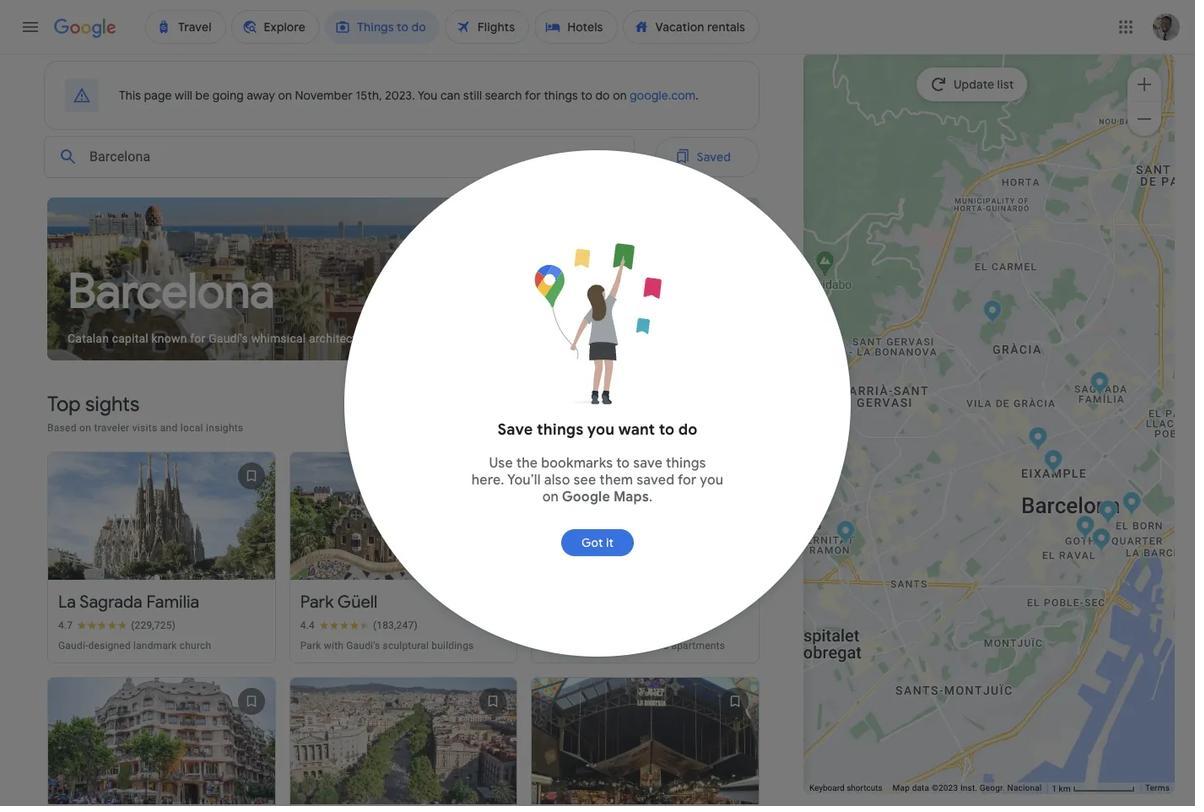 Task type: vqa. For each thing, say whether or not it's contained in the screenshot.
Top
yes



Task type: locate. For each thing, give the bounding box(es) containing it.
0 horizontal spatial do
[[596, 88, 610, 103]]

on right based
[[79, 422, 91, 434]]

4.7
[[58, 620, 73, 632]]

casa batlló image
[[1044, 449, 1064, 477]]

15th,
[[356, 88, 382, 103]]

do left google.com
[[596, 88, 610, 103]]

list
[[41, 445, 767, 806]]

top
[[47, 392, 81, 417]]

0 horizontal spatial for
[[190, 332, 206, 346]]

the left the gothic
[[379, 332, 397, 346]]

see
[[574, 472, 597, 489]]

and
[[160, 422, 178, 434]]

the right use
[[517, 455, 538, 472]]

0 vertical spatial .
[[696, 88, 699, 103]]

gaudí-designed landmark church
[[58, 640, 211, 652]]

things right save
[[666, 455, 707, 472]]

based
[[47, 422, 77, 434]]

page
[[144, 88, 172, 103]]

things up bookmarks
[[537, 421, 584, 439]]

2 designed from the left
[[627, 640, 669, 652]]

1 horizontal spatial you
[[700, 472, 724, 489]]

geogr.
[[980, 784, 1006, 793]]

save
[[633, 455, 663, 472]]

on
[[278, 88, 292, 103], [613, 88, 627, 103], [79, 422, 91, 434], [543, 489, 559, 506]]

spotify camp nou image
[[836, 520, 856, 548]]

2 horizontal spatial for
[[678, 472, 697, 489]]

november
[[295, 88, 353, 103]]

2 vertical spatial to
[[617, 455, 630, 472]]

park güell image
[[983, 299, 1003, 327]]

1 vertical spatial you
[[700, 472, 724, 489]]

do right want
[[679, 421, 698, 439]]

terms
[[1146, 784, 1170, 793]]

1 designed from the left
[[88, 640, 131, 652]]

gaudí-
[[58, 640, 88, 652]]

you inside use the bookmarks to save things here. you'll also see them saved for you on
[[700, 472, 724, 489]]

2 vertical spatial things
[[666, 455, 707, 472]]

.
[[696, 88, 699, 103], [649, 489, 653, 506]]

park
[[300, 592, 334, 613], [300, 640, 321, 652]]

0 horizontal spatial the
[[379, 332, 397, 346]]

cathedral of barcelona image
[[1099, 500, 1119, 527]]

park with gaudi's sculptural buildings
[[300, 640, 474, 652]]

update
[[955, 77, 995, 92]]

2 vertical spatial for
[[678, 472, 697, 489]]

got it
[[582, 535, 614, 551]]

use
[[489, 455, 513, 472]]

park güell
[[300, 592, 378, 613]]

to inside use the bookmarks to save things here. you'll also see them saved for you on
[[617, 455, 630, 472]]

fantastical
[[542, 640, 594, 652]]

familia
[[146, 592, 200, 613]]

the
[[379, 332, 397, 346], [517, 455, 538, 472]]

&
[[482, 332, 489, 346]]

catalan
[[68, 332, 109, 346]]

keyboard
[[810, 784, 845, 793]]

to left google.com
[[581, 88, 593, 103]]

to right want
[[659, 421, 675, 439]]

to
[[581, 88, 593, 103], [659, 421, 675, 439], [617, 455, 630, 472]]

1 vertical spatial the
[[517, 455, 538, 472]]

1 horizontal spatial to
[[617, 455, 630, 472]]

for right known
[[190, 332, 206, 346]]

1 vertical spatial park
[[300, 640, 321, 652]]

will
[[175, 88, 193, 103]]

1 horizontal spatial designed
[[627, 640, 669, 652]]

whimsical
[[251, 332, 306, 346]]

1 vertical spatial things
[[537, 421, 584, 439]]

update list button
[[917, 68, 1028, 101]]

landmark
[[133, 640, 177, 652]]

them
[[600, 472, 634, 489]]

save
[[498, 421, 533, 439]]

list containing la sagrada familia
[[41, 445, 767, 806]]

park for park with gaudi's sculptural buildings
[[300, 640, 321, 652]]

for
[[525, 88, 541, 103], [190, 332, 206, 346], [678, 472, 697, 489]]

. up saved link
[[696, 88, 699, 103]]

search
[[485, 88, 522, 103]]

on inside use the bookmarks to save things here. you'll also see them saved for you on
[[543, 489, 559, 506]]

for inside use the bookmarks to save things here. you'll also see them saved for you on
[[678, 472, 697, 489]]

1 vertical spatial do
[[679, 421, 698, 439]]

for right search
[[525, 88, 541, 103]]

0 vertical spatial to
[[581, 88, 593, 103]]

fantastical gaudi-designed apartments link
[[532, 453, 759, 663]]

park down 4.4
[[300, 640, 321, 652]]

picasso museum image
[[1123, 491, 1142, 519]]

you
[[588, 421, 615, 439], [700, 472, 724, 489]]

insights
[[206, 422, 244, 434]]

0 vertical spatial park
[[300, 592, 334, 613]]

buildings
[[432, 640, 474, 652]]

gaudí's
[[209, 332, 248, 346]]

list inside top sights 'region'
[[41, 445, 767, 806]]

sights
[[85, 392, 140, 417]]

map data ©2023 inst. geogr. nacional
[[893, 784, 1043, 793]]

güell
[[338, 592, 378, 613]]

0 horizontal spatial to
[[581, 88, 593, 103]]

0 horizontal spatial .
[[649, 489, 653, 506]]

1 km button
[[1048, 783, 1141, 795]]

to left save
[[617, 455, 630, 472]]

©2023
[[932, 784, 959, 793]]

you left want
[[588, 421, 615, 439]]

known
[[152, 332, 187, 346]]

la sagrada familia image
[[1091, 371, 1110, 399]]

on right away
[[278, 88, 292, 103]]

on right "you'll"
[[543, 489, 559, 506]]

park up 4.4
[[300, 592, 334, 613]]

inst.
[[961, 784, 978, 793]]

barcelona
[[68, 262, 275, 322]]

1 park from the top
[[300, 592, 334, 613]]

nacional
[[1008, 784, 1043, 793]]

0 vertical spatial the
[[379, 332, 397, 346]]

things right search
[[544, 88, 578, 103]]

things
[[544, 88, 578, 103], [537, 421, 584, 439], [666, 455, 707, 472]]

quarter
[[438, 332, 479, 346]]

1 vertical spatial to
[[659, 421, 675, 439]]

designed
[[88, 640, 131, 652], [627, 640, 669, 652]]

2 park from the top
[[300, 640, 321, 652]]

mercado de la boqueria image
[[1076, 515, 1096, 543]]

for right "saved"
[[678, 472, 697, 489]]

saved link
[[655, 137, 760, 177]]

map region
[[780, 0, 1196, 806]]

designed left 'apartments'
[[627, 640, 669, 652]]

0 horizontal spatial you
[[588, 421, 615, 439]]

designed down 4.7 out of 5 stars from 229,725 reviews image
[[88, 640, 131, 652]]

0 horizontal spatial designed
[[88, 640, 131, 652]]

you right "saved"
[[700, 472, 724, 489]]

1 horizontal spatial the
[[517, 455, 538, 472]]

. down save
[[649, 489, 653, 506]]

1 vertical spatial .
[[649, 489, 653, 506]]

0 vertical spatial for
[[525, 88, 541, 103]]

tapas
[[492, 332, 523, 346]]

4.7 out of 5 stars from 229,725 reviews image
[[58, 619, 176, 632]]

got
[[582, 535, 603, 551]]



Task type: describe. For each thing, give the bounding box(es) containing it.
park for park güell
[[300, 592, 334, 613]]

gaudi's
[[346, 640, 380, 652]]

map
[[893, 784, 910, 793]]

zoom in map image
[[1135, 74, 1155, 94]]

terms link
[[1146, 784, 1170, 793]]

km
[[1059, 784, 1071, 793]]

saved
[[697, 149, 731, 165]]

want
[[619, 421, 656, 439]]

with
[[324, 640, 344, 652]]

google maps .
[[562, 489, 653, 506]]

the inside use the bookmarks to save things here. you'll also see them saved for you on
[[517, 455, 538, 472]]

4.4
[[300, 620, 315, 632]]

sagrada
[[79, 592, 142, 613]]

1 vertical spatial for
[[190, 332, 206, 346]]

google.com
[[630, 88, 696, 103]]

still
[[464, 88, 482, 103]]

1
[[1053, 784, 1057, 793]]

zoom out map image
[[1135, 109, 1155, 129]]

0 vertical spatial do
[[596, 88, 610, 103]]

here.
[[472, 472, 505, 489]]

1 horizontal spatial .
[[696, 88, 699, 103]]

can
[[441, 88, 461, 103]]

also
[[544, 472, 570, 489]]

(229,725)
[[131, 620, 176, 632]]

this page will be going away on november 15th, 2023. you can still search for things to do on google.com .
[[119, 88, 699, 103]]

gothic
[[400, 332, 435, 346]]

1 horizontal spatial for
[[525, 88, 541, 103]]

4.4 out of 5 stars from 183,247 reviews image
[[300, 619, 418, 632]]

la rambla image
[[1092, 527, 1112, 555]]

capital
[[112, 332, 149, 346]]

it
[[606, 535, 614, 551]]

fantastical gaudi-designed apartments
[[542, 640, 726, 652]]

apartments
[[672, 640, 726, 652]]

things inside use the bookmarks to save things here. you'll also see them saved for you on
[[666, 455, 707, 472]]

clear image
[[595, 147, 615, 167]]

maps
[[614, 489, 649, 506]]

visits
[[132, 422, 157, 434]]

0 vertical spatial things
[[544, 88, 578, 103]]

update list
[[955, 77, 1015, 92]]

keyboard shortcuts button
[[810, 783, 883, 795]]

keyboard shortcuts
[[810, 784, 883, 793]]

use the bookmarks to save things here. you'll also see them saved for you on
[[472, 455, 724, 506]]

shortcuts
[[847, 784, 883, 793]]

save things you want to do
[[498, 421, 698, 439]]

this
[[119, 88, 141, 103]]

0 vertical spatial you
[[588, 421, 615, 439]]

1 horizontal spatial do
[[679, 421, 698, 439]]

la sagrada familia
[[58, 592, 200, 613]]

be
[[196, 88, 210, 103]]

church
[[180, 640, 211, 652]]

gaudi-
[[597, 640, 627, 652]]

traveler
[[94, 422, 130, 434]]

la
[[58, 592, 76, 613]]

top sights based on traveler visits and local insights
[[47, 392, 244, 434]]

on left google.com link
[[613, 88, 627, 103]]

got it button
[[561, 523, 634, 563]]

bookmarks
[[541, 455, 613, 472]]

away
[[247, 88, 275, 103]]

1 km
[[1053, 784, 1073, 793]]

google.com link
[[630, 88, 696, 103]]

you'll
[[508, 472, 541, 489]]

saved
[[637, 472, 675, 489]]

la pedrera-casa milà image
[[1029, 426, 1048, 454]]

catalan capital known for gaudí's whimsical architecture, the gothic quarter & tapas bars.
[[68, 332, 553, 346]]

architecture,
[[309, 332, 376, 346]]

google
[[562, 489, 611, 506]]

list
[[998, 77, 1015, 92]]

going
[[213, 88, 244, 103]]

top sights region
[[30, 378, 767, 806]]

2 horizontal spatial to
[[659, 421, 675, 439]]

sculptural
[[383, 640, 429, 652]]

bars.
[[526, 332, 553, 346]]

(183,247)
[[373, 620, 418, 632]]

on inside top sights based on traveler visits and local insights
[[79, 422, 91, 434]]

you
[[418, 88, 438, 103]]

local
[[181, 422, 203, 434]]

data
[[913, 784, 930, 793]]



